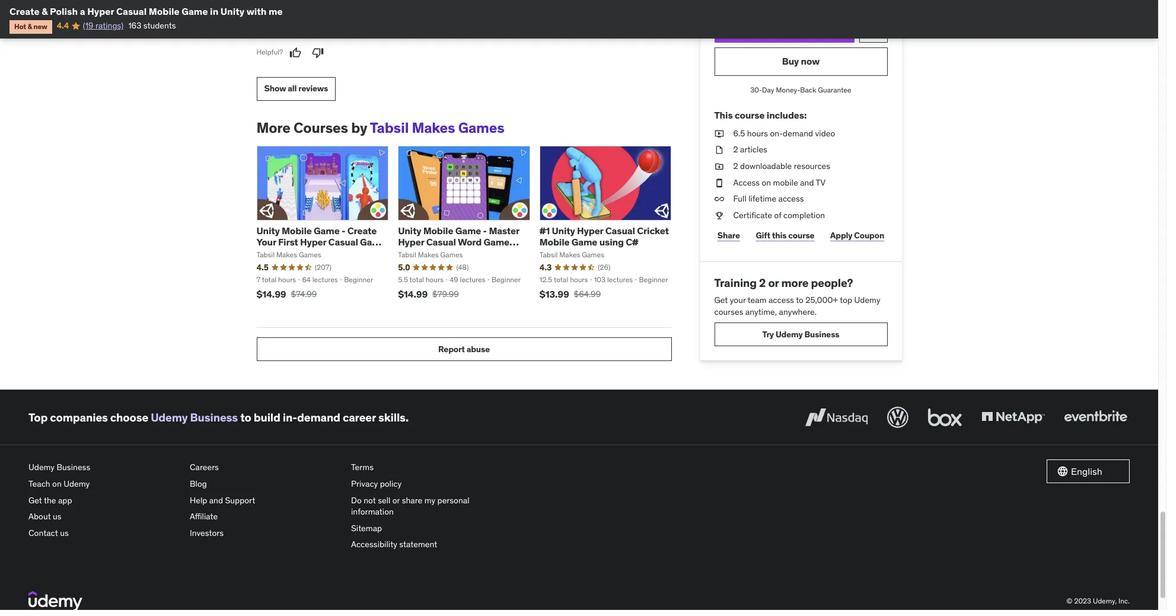 Task type: locate. For each thing, give the bounding box(es) containing it.
total for unity mobile game - create your first hyper casual game !
[[262, 275, 276, 284]]

or right sell
[[393, 495, 400, 506]]

coupon
[[854, 230, 884, 241]]

2 horizontal spatial lectures
[[607, 275, 633, 284]]

hyper up 5.0
[[398, 236, 424, 248]]

1 xsmall image from the top
[[714, 144, 724, 156]]

0 horizontal spatial not
[[364, 495, 376, 506]]

demand down includes:
[[783, 128, 813, 139]]

skills.
[[378, 410, 409, 425]]

© 2023 udemy, inc.
[[1067, 596, 1130, 605]]

5.0
[[398, 262, 410, 273]]

tabsil up 5.0
[[398, 250, 416, 259]]

unity right in
[[221, 5, 244, 17]]

0 vertical spatial create
[[9, 5, 39, 17]]

0 horizontal spatial beginner
[[344, 275, 373, 284]]

& up new
[[42, 5, 48, 17]]

1 total from the left
[[262, 275, 276, 284]]

2 vertical spatial business
[[57, 462, 90, 473]]

gift
[[756, 230, 770, 241]]

access
[[733, 177, 760, 188]]

course down completion
[[788, 230, 815, 241]]

suitable
[[257, 7, 290, 19]]

new
[[33, 22, 47, 31]]

1 vertical spatial demand
[[297, 410, 340, 425]]

total right 5.5
[[410, 275, 424, 284]]

1 horizontal spatial on
[[762, 177, 771, 188]]

0 horizontal spatial this
[[380, 0, 396, 6]]

0 horizontal spatial or
[[393, 495, 400, 506]]

hot & new
[[14, 22, 47, 31]]

us right about
[[53, 511, 62, 522]]

report
[[438, 344, 465, 355]]

3 xsmall image from the top
[[714, 177, 724, 189]]

lifetime
[[749, 193, 776, 204]]

1 vertical spatial this
[[772, 230, 787, 241]]

0 horizontal spatial business
[[57, 462, 90, 473]]

2 lectures from the left
[[460, 275, 486, 284]]

business up app
[[57, 462, 90, 473]]

unity right #1
[[552, 225, 575, 236]]

xsmall image
[[714, 128, 724, 140], [714, 193, 724, 205]]

1 vertical spatial 2
[[733, 161, 738, 171]]

$14.99 for unity mobile game - create your first hyper casual game !
[[257, 288, 286, 300]]

1 horizontal spatial create
[[347, 225, 377, 236]]

1 horizontal spatial and
[[800, 177, 814, 188]]

1 horizontal spatial not
[[408, 0, 421, 6]]

very down but
[[322, 7, 340, 19]]

very up need
[[424, 0, 441, 6]]

tabsil makes games up 5.5 total hours
[[398, 250, 463, 259]]

and right help
[[209, 495, 223, 506]]

2 up 'team'
[[759, 276, 766, 290]]

access up anywhere.
[[769, 295, 794, 306]]

mobile up mechanics! at the left of page
[[423, 225, 453, 236]]

103 lectures
[[594, 275, 633, 284]]

udemy,
[[1093, 596, 1117, 605]]

tabsil
[[370, 118, 409, 137], [257, 250, 275, 259], [398, 250, 416, 259], [540, 250, 558, 259]]

business up careers
[[190, 410, 238, 425]]

mobile inside unity mobile game - create your first hyper casual game !
[[282, 225, 312, 236]]

to down with
[[257, 20, 265, 32]]

1 horizontal spatial this
[[772, 230, 787, 241]]

1 horizontal spatial to
[[257, 20, 265, 32]]

1 vertical spatial not
[[364, 495, 376, 506]]

mobile
[[149, 5, 180, 17], [282, 225, 312, 236], [423, 225, 453, 236], [540, 236, 570, 248]]

#1
[[540, 225, 550, 236]]

xsmall image for 2 articles
[[714, 144, 724, 156]]

total right 7
[[262, 275, 276, 284]]

&
[[42, 5, 48, 17], [28, 22, 32, 31]]

is
[[398, 0, 405, 6]]

tabsil makes games down "first"
[[257, 250, 321, 259]]

tabsil up 4.3
[[540, 250, 558, 259]]

0 horizontal spatial course
[[735, 109, 765, 121]]

casual left the cricket
[[605, 225, 635, 236]]

nasdaq image
[[802, 405, 871, 431]]

unity mobile game - master hyper casual word game mechanics! link
[[398, 225, 519, 259]]

business down anywhere.
[[805, 329, 840, 340]]

1 horizontal spatial total
[[410, 275, 424, 284]]

2 vertical spatial 2
[[759, 276, 766, 290]]

the right "for"
[[306, 7, 320, 19]]

on
[[762, 177, 771, 188], [52, 479, 62, 489]]

unity up mechanics! at the left of page
[[398, 225, 421, 236]]

0 horizontal spatial &
[[28, 22, 32, 31]]

1 vertical spatial or
[[393, 495, 400, 506]]

1 vertical spatial access
[[769, 295, 794, 306]]

beginner right 103 lectures
[[639, 275, 668, 284]]

show all reviews
[[264, 83, 328, 94]]

0 vertical spatial xsmall image
[[714, 128, 724, 140]]

not up information
[[364, 495, 376, 506]]

beginner for unity mobile game - create your first hyper casual game !
[[344, 275, 373, 284]]

my
[[424, 495, 435, 506]]

udemy up app
[[64, 479, 90, 489]]

30-
[[750, 85, 762, 94]]

hyper inside #1 unity hyper casual cricket mobile game using c# tabsil makes games
[[577, 225, 603, 236]]

need
[[427, 7, 448, 19]]

0 horizontal spatial tabsil makes games
[[257, 250, 321, 259]]

or left more
[[768, 276, 779, 290]]

beginner right 64 lectures
[[344, 275, 373, 284]]

(19
[[83, 20, 94, 31]]

careers
[[190, 462, 219, 473]]

tabsil makes games
[[257, 250, 321, 259], [398, 250, 463, 259]]

certificate of completion
[[733, 210, 825, 220]]

3 total from the left
[[554, 275, 568, 284]]

2 horizontal spatial beginner
[[639, 275, 668, 284]]

0 vertical spatial get
[[714, 295, 728, 306]]

$14.99 down 7 total hours
[[257, 288, 286, 300]]

netapp image
[[979, 405, 1047, 431]]

0 vertical spatial very
[[424, 0, 441, 6]]

0 horizontal spatial -
[[342, 225, 345, 236]]

hours
[[747, 128, 768, 139], [278, 275, 296, 284], [426, 275, 444, 284], [570, 275, 588, 284]]

0 vertical spatial this
[[380, 0, 396, 6]]

0 horizontal spatial demand
[[297, 410, 340, 425]]

2 - from the left
[[483, 225, 487, 236]]

xsmall image for 6.5
[[714, 128, 724, 140]]

guarantee
[[818, 85, 852, 94]]

- inside unity mobile game - create your first hyper casual game !
[[342, 225, 345, 236]]

1 vertical spatial business
[[190, 410, 238, 425]]

2 total from the left
[[410, 275, 424, 284]]

create & polish a hyper casual mobile game in unity with me
[[9, 5, 283, 17]]

and left 'tv'
[[800, 177, 814, 188]]

mobile right your
[[282, 225, 312, 236]]

$14.99 $74.99
[[257, 288, 317, 300]]

2 horizontal spatial business
[[805, 329, 840, 340]]

& right hot
[[28, 22, 32, 31]]

2 downloadable resources
[[733, 161, 830, 171]]

udemy business link up careers
[[151, 410, 238, 425]]

49
[[450, 275, 458, 284]]

1 horizontal spatial &
[[42, 5, 48, 17]]

0 horizontal spatial very
[[322, 7, 340, 19]]

lectures for word
[[460, 275, 486, 284]]

lectures
[[312, 275, 338, 284], [460, 275, 486, 284], [607, 275, 633, 284]]

investors
[[190, 528, 224, 538]]

tabsil makes games for first
[[257, 250, 321, 259]]

udemy up teach on the bottom
[[28, 462, 55, 473]]

0 horizontal spatial $14.99
[[257, 288, 286, 300]]

1 vertical spatial get
[[28, 495, 42, 506]]

beginner right 49 lectures
[[492, 275, 521, 284]]

more courses by tabsil makes games
[[257, 118, 505, 137]]

share
[[402, 495, 422, 506]]

0 horizontal spatial the
[[44, 495, 56, 506]]

1 horizontal spatial lectures
[[460, 275, 486, 284]]

1 vertical spatial xsmall image
[[714, 193, 724, 205]]

2 xsmall image from the top
[[714, 193, 724, 205]]

- for master
[[483, 225, 487, 236]]

2 vertical spatial to
[[240, 410, 251, 425]]

1 xsmall image from the top
[[714, 128, 724, 140]]

udemy right top at the right
[[854, 295, 881, 306]]

1 horizontal spatial demand
[[783, 128, 813, 139]]

2 horizontal spatial to
[[796, 295, 804, 306]]

1 vertical spatial on
[[52, 479, 62, 489]]

- for create
[[342, 225, 345, 236]]

access inside training 2 or more people? get your team access to 25,000+ top udemy courses anytime, anywhere.
[[769, 295, 794, 306]]

hours up $64.99
[[570, 275, 588, 284]]

unity up !
[[257, 225, 280, 236]]

this inside but i guess this is not very suitable for the very beginners. you may need to know some basics too.
[[380, 0, 396, 6]]

choose
[[110, 410, 148, 425]]

1 horizontal spatial very
[[424, 0, 441, 6]]

master
[[489, 225, 519, 236]]

(48)
[[456, 263, 469, 271]]

get inside training 2 or more people? get your team access to 25,000+ top udemy courses anytime, anywhere.
[[714, 295, 728, 306]]

- inside the "unity mobile game - master hyper casual word game mechanics!"
[[483, 225, 487, 236]]

1 - from the left
[[342, 225, 345, 236]]

2 $14.99 from the left
[[398, 288, 428, 300]]

unity inside the "unity mobile game - master hyper casual word game mechanics!"
[[398, 225, 421, 236]]

0 vertical spatial to
[[257, 20, 265, 32]]

0 horizontal spatial and
[[209, 495, 223, 506]]

certificate
[[733, 210, 772, 220]]

0 vertical spatial access
[[778, 193, 804, 204]]

unity
[[221, 5, 244, 17], [257, 225, 280, 236], [398, 225, 421, 236], [552, 225, 575, 236]]

or inside the 'terms privacy policy do not sell or share my personal information sitemap accessibility statement'
[[393, 495, 400, 506]]

the inside but i guess this is not very suitable for the very beginners. you may need to know some basics too.
[[306, 7, 320, 19]]

1 vertical spatial and
[[209, 495, 223, 506]]

too.
[[347, 20, 363, 32]]

unity inside #1 unity hyper casual cricket mobile game using c# tabsil makes games
[[552, 225, 575, 236]]

1 horizontal spatial or
[[768, 276, 779, 290]]

casual left word
[[426, 236, 456, 248]]

create inside unity mobile game - create your first hyper casual game !
[[347, 225, 377, 236]]

total right 12.5
[[554, 275, 568, 284]]

1 horizontal spatial the
[[306, 7, 320, 19]]

polish
[[50, 5, 78, 17]]

articles
[[740, 144, 767, 155]]

udemy business teach on udemy get the app about us contact us
[[28, 462, 90, 538]]

or inside training 2 or more people? get your team access to 25,000+ top udemy courses anytime, anywhere.
[[768, 276, 779, 290]]

access down mobile
[[778, 193, 804, 204]]

get for udemy
[[28, 495, 42, 506]]

course
[[735, 109, 765, 121], [788, 230, 815, 241]]

c#
[[626, 236, 638, 248]]

full
[[733, 193, 747, 204]]

2 xsmall image from the top
[[714, 161, 724, 172]]

udemy business link
[[151, 410, 238, 425], [28, 460, 180, 476]]

1 vertical spatial create
[[347, 225, 377, 236]]

1 $14.99 from the left
[[257, 288, 286, 300]]

4 xsmall image from the top
[[714, 210, 724, 221]]

small image
[[1057, 466, 1069, 478]]

0 vertical spatial us
[[53, 511, 62, 522]]

statement
[[399, 539, 437, 550]]

students
[[143, 20, 176, 31]]

0 vertical spatial the
[[306, 7, 320, 19]]

lectures down 26 reviews element
[[607, 275, 633, 284]]

$14.99 down 5.5 total hours
[[398, 288, 428, 300]]

0 vertical spatial demand
[[783, 128, 813, 139]]

get
[[714, 295, 728, 306], [28, 495, 42, 506]]

more
[[781, 276, 809, 290]]

xsmall image left full
[[714, 193, 724, 205]]

mobile inside #1 unity hyper casual cricket mobile game using c# tabsil makes games
[[540, 236, 570, 248]]

$14.99 for unity mobile game - master hyper casual word game mechanics!
[[398, 288, 428, 300]]

apply coupon
[[830, 230, 884, 241]]

course up 6.5
[[735, 109, 765, 121]]

and
[[800, 177, 814, 188], [209, 495, 223, 506]]

lectures down 48 reviews element
[[460, 275, 486, 284]]

get up courses
[[714, 295, 728, 306]]

casual inside the "unity mobile game - master hyper casual word game mechanics!"
[[426, 236, 456, 248]]

0 horizontal spatial create
[[9, 5, 39, 17]]

1 vertical spatial to
[[796, 295, 804, 306]]

hours up $14.99 $74.99
[[278, 275, 296, 284]]

mobile up 4.3
[[540, 236, 570, 248]]

using
[[599, 236, 624, 248]]

0 vertical spatial course
[[735, 109, 765, 121]]

0 horizontal spatial get
[[28, 495, 42, 506]]

top
[[28, 410, 48, 425]]

udemy business link up get the app link
[[28, 460, 180, 476]]

on down 'downloadable' at the right of page
[[762, 177, 771, 188]]

hyper up (26)
[[577, 225, 603, 236]]

sitemap
[[351, 523, 382, 534]]

1 horizontal spatial course
[[788, 230, 815, 241]]

1 beginner from the left
[[344, 275, 373, 284]]

games
[[458, 118, 505, 137], [299, 250, 321, 259], [440, 250, 463, 259], [582, 250, 604, 259]]

2 down 6.5
[[733, 144, 738, 155]]

1 vertical spatial udemy business link
[[28, 460, 180, 476]]

games inside #1 unity hyper casual cricket mobile game using c# tabsil makes games
[[582, 250, 604, 259]]

1 horizontal spatial get
[[714, 295, 728, 306]]

show all reviews button
[[257, 77, 336, 101]]

word
[[458, 236, 482, 248]]

hyper right "first"
[[300, 236, 326, 248]]

1 horizontal spatial -
[[483, 225, 487, 236]]

0 horizontal spatial total
[[262, 275, 276, 284]]

first
[[278, 236, 298, 248]]

not up 'may'
[[408, 0, 421, 6]]

terms link
[[351, 460, 503, 476]]

0 horizontal spatial on
[[52, 479, 62, 489]]

top companies choose udemy business to build in-demand career skills.
[[28, 410, 409, 425]]

business inside udemy business teach on udemy get the app about us contact us
[[57, 462, 90, 473]]

2 horizontal spatial total
[[554, 275, 568, 284]]

1 horizontal spatial tabsil makes games
[[398, 250, 463, 259]]

mechanics!
[[398, 247, 448, 259]]

accessibility
[[351, 539, 397, 550]]

to left build
[[240, 410, 251, 425]]

0 vertical spatial udemy business link
[[151, 410, 238, 425]]

1 lectures from the left
[[312, 275, 338, 284]]

2 tabsil makes games from the left
[[398, 250, 463, 259]]

to up anywhere.
[[796, 295, 804, 306]]

casual up (207)
[[328, 236, 358, 248]]

hours up $14.99 $79.99
[[426, 275, 444, 284]]

on right teach on the bottom
[[52, 479, 62, 489]]

$13.99
[[540, 288, 569, 300]]

64 lectures
[[302, 275, 338, 284]]

!
[[257, 247, 259, 259]]

companies
[[50, 410, 108, 425]]

12.5
[[540, 275, 552, 284]]

gift this course link
[[753, 224, 818, 248]]

1 vertical spatial &
[[28, 22, 32, 31]]

know
[[267, 20, 290, 32]]

0 vertical spatial on
[[762, 177, 771, 188]]

0 vertical spatial or
[[768, 276, 779, 290]]

volkswagen image
[[885, 405, 911, 431]]

casual inside unity mobile game - create your first hyper casual game !
[[328, 236, 358, 248]]

1 horizontal spatial beginner
[[492, 275, 521, 284]]

0 vertical spatial not
[[408, 0, 421, 6]]

1 vertical spatial the
[[44, 495, 56, 506]]

hours for unity mobile game - create your first hyper casual game !
[[278, 275, 296, 284]]

0 vertical spatial 2
[[733, 144, 738, 155]]

0 vertical spatial and
[[800, 177, 814, 188]]

demand left career
[[297, 410, 340, 425]]

lectures down 207 reviews element
[[312, 275, 338, 284]]

xsmall image
[[714, 144, 724, 156], [714, 161, 724, 172], [714, 177, 724, 189], [714, 210, 724, 221]]

2 for 2 articles
[[733, 144, 738, 155]]

this up you
[[380, 0, 396, 6]]

0 vertical spatial &
[[42, 5, 48, 17]]

and inside the careers blog help and support affiliate investors
[[209, 495, 223, 506]]

get down teach on the bottom
[[28, 495, 42, 506]]

contact us link
[[28, 525, 180, 542]]

this right gift at the right top of page
[[772, 230, 787, 241]]

sitemap link
[[351, 521, 503, 537]]

and for tv
[[800, 177, 814, 188]]

0 horizontal spatial lectures
[[312, 275, 338, 284]]

game left using
[[572, 236, 597, 248]]

0 horizontal spatial to
[[240, 410, 251, 425]]

1 tabsil makes games from the left
[[257, 250, 321, 259]]

us right contact
[[60, 528, 69, 538]]

to inside but i guess this is not very suitable for the very beginners. you may need to know some basics too.
[[257, 20, 265, 32]]

2 for 2 downloadable resources
[[733, 161, 738, 171]]

get inside udemy business teach on udemy get the app about us contact us
[[28, 495, 42, 506]]

the left app
[[44, 495, 56, 506]]

2 beginner from the left
[[492, 275, 521, 284]]

$14.99
[[257, 288, 286, 300], [398, 288, 428, 300]]

mark review by bilal o. as helpful image
[[290, 47, 301, 58]]

2 up access
[[733, 161, 738, 171]]

26 reviews element
[[598, 263, 611, 273]]

1 horizontal spatial $14.99
[[398, 288, 428, 300]]

xsmall image down this
[[714, 128, 724, 140]]

207 reviews element
[[315, 263, 331, 273]]

affiliate
[[190, 511, 218, 522]]



Task type: describe. For each thing, give the bounding box(es) containing it.
careers blog help and support affiliate investors
[[190, 462, 255, 538]]

this
[[714, 109, 733, 121]]

to inside training 2 or more people? get your team access to 25,000+ top udemy courses anytime, anywhere.
[[796, 295, 804, 306]]

xsmall image for certificate of completion
[[714, 210, 724, 221]]

share
[[718, 230, 740, 241]]

2 articles
[[733, 144, 767, 155]]

casual up 163
[[116, 5, 147, 17]]

downloadable
[[740, 161, 792, 171]]

resources
[[794, 161, 830, 171]]

6.5 hours on-demand video
[[733, 128, 835, 139]]

cricket
[[637, 225, 669, 236]]

with
[[247, 5, 267, 17]]

(207)
[[315, 263, 331, 271]]

for
[[292, 7, 304, 19]]

64
[[302, 275, 311, 284]]

1 horizontal spatial business
[[190, 410, 238, 425]]

about us link
[[28, 509, 180, 525]]

tabsil inside #1 unity hyper casual cricket mobile game using c# tabsil makes games
[[540, 250, 558, 259]]

hyper inside unity mobile game - create your first hyper casual game !
[[300, 236, 326, 248]]

$64.99
[[574, 289, 601, 300]]

get for training
[[714, 295, 728, 306]]

sell
[[378, 495, 391, 506]]

mark review by bilal o. as unhelpful image
[[312, 47, 324, 58]]

mobile up the students
[[149, 5, 180, 17]]

0 vertical spatial business
[[805, 329, 840, 340]]

buy
[[782, 55, 799, 67]]

(26)
[[598, 263, 611, 271]]

try
[[762, 329, 774, 340]]

ratings)
[[95, 20, 123, 31]]

show
[[264, 83, 286, 94]]

1 vertical spatial course
[[788, 230, 815, 241]]

7 total hours
[[257, 275, 296, 284]]

tabsil makes games link
[[370, 118, 505, 137]]

the inside udemy business teach on udemy get the app about us contact us
[[44, 495, 56, 506]]

blog link
[[190, 476, 342, 493]]

xsmall image for access on mobile and tv
[[714, 177, 724, 189]]

eventbrite image
[[1062, 405, 1130, 431]]

do not sell or share my personal information button
[[351, 493, 503, 521]]

2 inside training 2 or more people? get your team access to 25,000+ top udemy courses anytime, anywhere.
[[759, 276, 766, 290]]

try udemy business
[[762, 329, 840, 340]]

udemy right choose
[[151, 410, 188, 425]]

game left mechanics! at the left of page
[[360, 236, 386, 248]]

privacy
[[351, 479, 378, 489]]

do
[[351, 495, 362, 506]]

beginner for unity mobile game - master hyper casual word game mechanics!
[[492, 275, 521, 284]]

apply coupon button
[[827, 224, 888, 248]]

makes inside #1 unity hyper casual cricket mobile game using c# tabsil makes games
[[560, 250, 580, 259]]

30-day money-back guarantee
[[750, 85, 852, 94]]

share button
[[714, 224, 743, 248]]

hyper inside the "unity mobile game - master hyper casual word game mechanics!"
[[398, 236, 424, 248]]

privacy policy link
[[351, 476, 503, 493]]

5.5
[[398, 275, 408, 284]]

get the app link
[[28, 493, 180, 509]]

anywhere.
[[779, 306, 817, 317]]

hours up articles
[[747, 128, 768, 139]]

build
[[254, 410, 280, 425]]

unity mobile game - create your first hyper casual game !
[[257, 225, 386, 259]]

$14.99 $79.99
[[398, 288, 459, 300]]

policy
[[380, 479, 402, 489]]

tv
[[816, 177, 826, 188]]

buy now button
[[714, 47, 888, 76]]

& for create
[[42, 5, 48, 17]]

not inside but i guess this is not very suitable for the very beginners. you may need to know some basics too.
[[408, 0, 421, 6]]

48 reviews element
[[456, 263, 469, 273]]

hot
[[14, 22, 26, 31]]

xsmall image for full
[[714, 193, 724, 205]]

on-
[[770, 128, 783, 139]]

support
[[225, 495, 255, 506]]

terms privacy policy do not sell or share my personal information sitemap accessibility statement
[[351, 462, 469, 550]]

12.5 total hours
[[540, 275, 588, 284]]

hyper up (19 ratings)
[[87, 5, 114, 17]]

udemy image
[[28, 591, 82, 610]]

your
[[257, 236, 276, 248]]

3 lectures from the left
[[607, 275, 633, 284]]

people?
[[811, 276, 853, 290]]

tabsil makes games for casual
[[398, 250, 463, 259]]

box image
[[925, 405, 965, 431]]

total for unity mobile game - master hyper casual word game mechanics!
[[410, 275, 424, 284]]

hours for unity mobile game - master hyper casual word game mechanics!
[[426, 275, 444, 284]]

information
[[351, 507, 394, 517]]

1 vertical spatial very
[[322, 7, 340, 19]]

hours for #1 unity hyper casual cricket mobile game using c#
[[570, 275, 588, 284]]

teach on udemy link
[[28, 476, 180, 493]]

game left in
[[182, 5, 208, 17]]

gift this course
[[756, 230, 815, 241]]

mobile
[[773, 177, 798, 188]]

xsmall image for 2 downloadable resources
[[714, 161, 724, 172]]

a
[[80, 5, 85, 17]]

i
[[348, 0, 351, 6]]

includes:
[[767, 109, 807, 121]]

1 vertical spatial us
[[60, 528, 69, 538]]

udemy right try on the bottom right
[[776, 329, 803, 340]]

game left master
[[455, 225, 481, 236]]

3 beginner from the left
[[639, 275, 668, 284]]

training
[[714, 276, 757, 290]]

25,000+
[[806, 295, 838, 306]]

udemy inside training 2 or more people? get your team access to 25,000+ top udemy courses anytime, anywhere.
[[854, 295, 881, 306]]

but i guess this is not very suitable for the very beginners. you may need to know some basics too.
[[257, 0, 448, 32]]

game inside #1 unity hyper casual cricket mobile game using c# tabsil makes games
[[572, 236, 597, 248]]

mobile inside the "unity mobile game - master hyper casual word game mechanics!"
[[423, 225, 453, 236]]

teach
[[28, 479, 50, 489]]

unity inside unity mobile game - create your first hyper casual game !
[[257, 225, 280, 236]]

careers link
[[190, 460, 342, 476]]

tabsil down your
[[257, 250, 275, 259]]

$74.99
[[291, 289, 317, 300]]

may
[[407, 7, 424, 19]]

$79.99
[[432, 289, 459, 300]]

casual inside #1 unity hyper casual cricket mobile game using c# tabsil makes games
[[605, 225, 635, 236]]

completion
[[784, 210, 825, 220]]

full lifetime access
[[733, 193, 804, 204]]

lectures for hyper
[[312, 275, 338, 284]]

reviews
[[298, 83, 328, 94]]

anytime,
[[746, 306, 777, 317]]

team
[[748, 295, 767, 306]]

(19 ratings)
[[83, 20, 123, 31]]

not inside the 'terms privacy policy do not sell or share my personal information sitemap accessibility statement'
[[364, 495, 376, 506]]

blog
[[190, 479, 207, 489]]

video
[[815, 128, 835, 139]]

top
[[840, 295, 852, 306]]

6.5
[[733, 128, 745, 139]]

access on mobile and tv
[[733, 177, 826, 188]]

affiliate link
[[190, 509, 342, 525]]

163
[[128, 20, 141, 31]]

103
[[594, 275, 606, 284]]

but
[[331, 0, 346, 6]]

courses
[[714, 306, 744, 317]]

game up (207)
[[314, 225, 340, 236]]

& for hot
[[28, 22, 32, 31]]

game right word
[[484, 236, 510, 248]]

on inside udemy business teach on udemy get the app about us contact us
[[52, 479, 62, 489]]

$13.99 $64.99
[[540, 288, 601, 300]]

by
[[351, 118, 367, 137]]

2023
[[1074, 596, 1091, 605]]

career
[[343, 410, 376, 425]]

buy now
[[782, 55, 820, 67]]

tabsil right by on the top left of page
[[370, 118, 409, 137]]

and for support
[[209, 495, 223, 506]]



Task type: vqa. For each thing, say whether or not it's contained in the screenshot.
Hour
no



